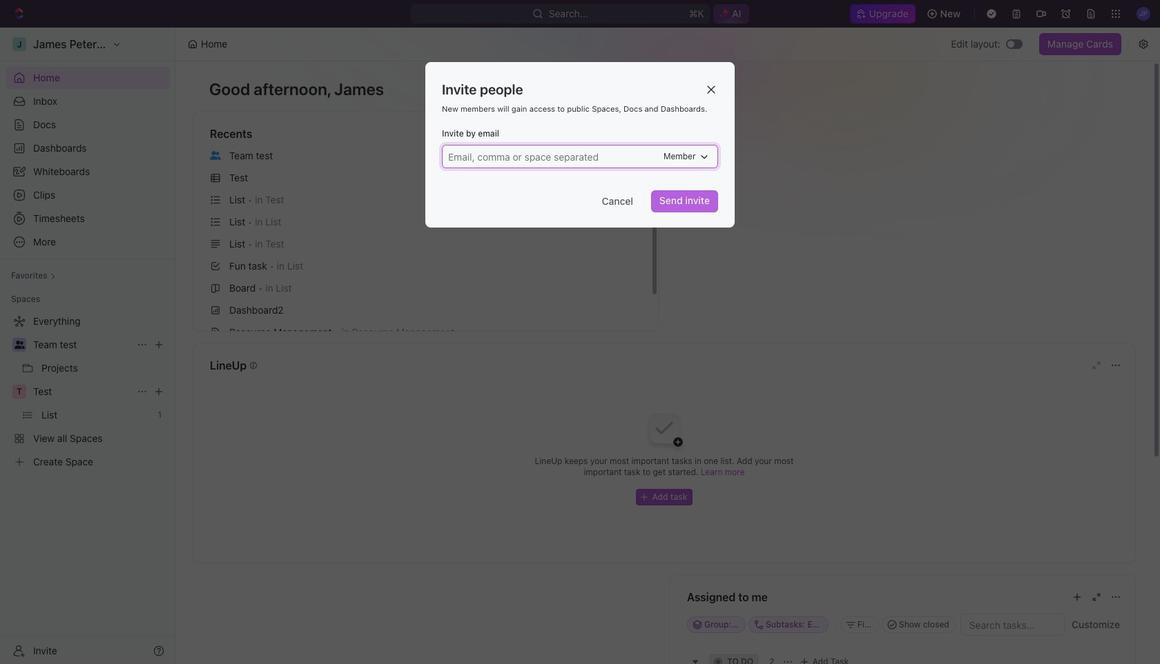Task type: describe. For each thing, give the bounding box(es) containing it.
user group image
[[210, 151, 221, 160]]

tree inside sidebar navigation
[[6, 311, 170, 474]]

sidebar navigation
[[0, 28, 176, 665]]

Search tasks... text field
[[961, 615, 1065, 636]]



Task type: vqa. For each thing, say whether or not it's contained in the screenshot.
project for expectations
no



Task type: locate. For each thing, give the bounding box(es) containing it.
tree
[[6, 311, 170, 474]]

test, , element
[[12, 385, 26, 399]]

Email, comma or space separated text field
[[444, 146, 662, 168]]

user group image
[[14, 341, 25, 349]]



